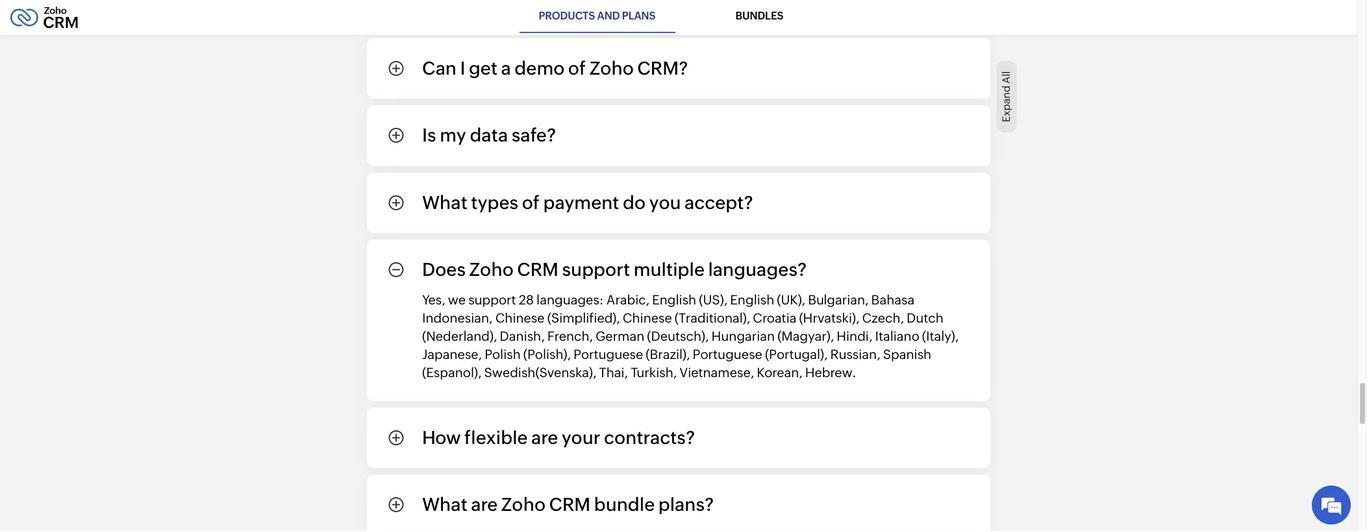 Task type: locate. For each thing, give the bounding box(es) containing it.
of right demo
[[568, 57, 586, 78]]

i
[[460, 57, 465, 78]]

1 horizontal spatial are
[[531, 427, 558, 448]]

hungarian
[[711, 329, 775, 343]]

bundle
[[594, 495, 655, 515]]

swedish(svenska),
[[484, 365, 597, 380]]

flexible
[[464, 427, 528, 448]]

czech,
[[862, 310, 904, 325]]

0 horizontal spatial english
[[652, 292, 696, 307]]

accept?
[[685, 192, 753, 213]]

(deutsch),
[[647, 329, 709, 343]]

payment
[[543, 192, 619, 213]]

1 vertical spatial are
[[471, 495, 498, 515]]

1 vertical spatial of
[[522, 192, 540, 213]]

vietnamese,
[[680, 365, 754, 380]]

chinese
[[495, 310, 545, 325], [623, 310, 672, 325]]

do
[[623, 192, 646, 213]]

of right types
[[522, 192, 540, 213]]

does zoho crm support multiple languages?
[[422, 259, 807, 280]]

we
[[448, 292, 466, 307]]

spanish
[[883, 347, 931, 362]]

multiple
[[634, 259, 705, 280]]

get
[[469, 57, 498, 78]]

bulgarian,
[[808, 292, 869, 307]]

portuguese
[[573, 347, 643, 362], [693, 347, 762, 362]]

(simplified),
[[547, 310, 620, 325]]

and
[[598, 10, 620, 22]]

0 horizontal spatial portuguese
[[573, 347, 643, 362]]

english
[[652, 292, 696, 307], [730, 292, 774, 307]]

chinese down arabic,
[[623, 310, 672, 325]]

2 what from the top
[[422, 495, 467, 515]]

(nederland),
[[422, 329, 497, 343]]

1 vertical spatial zoho
[[469, 259, 514, 280]]

(portugal),
[[765, 347, 828, 362]]

1 horizontal spatial chinese
[[623, 310, 672, 325]]

chinese up the danish,
[[495, 310, 545, 325]]

0 vertical spatial support
[[562, 259, 630, 280]]

yes,
[[422, 292, 445, 307]]

(traditional),
[[675, 310, 750, 325]]

you
[[649, 192, 681, 213]]

croatia
[[753, 310, 796, 325]]

portuguese up vietnamese,
[[693, 347, 762, 362]]

english down multiple
[[652, 292, 696, 307]]

expand
[[1000, 85, 1013, 122]]

zoho
[[589, 57, 634, 78], [469, 259, 514, 280], [501, 495, 546, 515]]

0 vertical spatial of
[[568, 57, 586, 78]]

(italy),
[[922, 329, 959, 343]]

1 horizontal spatial english
[[730, 292, 774, 307]]

0 horizontal spatial support
[[468, 292, 516, 307]]

zoho crm logo image
[[10, 3, 79, 32]]

bahasa
[[871, 292, 915, 307]]

0 vertical spatial crm
[[517, 259, 559, 280]]

all
[[1000, 71, 1013, 83]]

products
[[539, 10, 595, 22]]

1 horizontal spatial portuguese
[[693, 347, 762, 362]]

crm
[[517, 259, 559, 280], [549, 495, 591, 515]]

demo
[[515, 57, 565, 78]]

0 horizontal spatial chinese
[[495, 310, 545, 325]]

how flexible are your contracts?
[[422, 427, 695, 448]]

plans?
[[658, 495, 714, 515]]

of
[[568, 57, 586, 78], [522, 192, 540, 213]]

1 horizontal spatial of
[[568, 57, 586, 78]]

crm?
[[637, 57, 688, 78]]

japanese,
[[422, 347, 482, 362]]

0 vertical spatial zoho
[[589, 57, 634, 78]]

yes, we support 28 languages: arabic, english (us), english (uk), bulgarian, bahasa indonesian, chinese (simplified), chinese (traditional), croatia (hrvatski), czech, dutch (nederland), danish, french, german (deutsch), hungarian (magyar), hindi, italiano (italy), japanese, polish (polish), portuguese (brazil), portuguese (portugal), russian, spanish (espanol), swedish(svenska), thai, turkish, vietnamese, korean, hebrew.
[[422, 292, 959, 380]]

support up languages:
[[562, 259, 630, 280]]

what
[[422, 192, 467, 213], [422, 495, 467, 515]]

english up croatia
[[730, 292, 774, 307]]

hindi,
[[837, 329, 872, 343]]

1 vertical spatial support
[[468, 292, 516, 307]]

german
[[596, 329, 644, 343]]

1 english from the left
[[652, 292, 696, 307]]

(us),
[[699, 292, 727, 307]]

danish,
[[500, 329, 545, 343]]

are
[[531, 427, 558, 448], [471, 495, 498, 515]]

thai,
[[599, 365, 628, 380]]

can
[[422, 57, 457, 78]]

0 horizontal spatial of
[[522, 192, 540, 213]]

crm up 28
[[517, 259, 559, 280]]

what for what are zoho crm bundle plans?
[[422, 495, 467, 515]]

1 vertical spatial crm
[[549, 495, 591, 515]]

support left 28
[[468, 292, 516, 307]]

polish
[[485, 347, 521, 362]]

portuguese up 'thai,'
[[573, 347, 643, 362]]

1 vertical spatial what
[[422, 495, 467, 515]]

(espanol),
[[422, 365, 482, 380]]

crm left 'bundle'
[[549, 495, 591, 515]]

1 what from the top
[[422, 192, 467, 213]]

0 vertical spatial what
[[422, 192, 467, 213]]

plans
[[622, 10, 656, 22]]

support
[[562, 259, 630, 280], [468, 292, 516, 307]]



Task type: describe. For each thing, give the bounding box(es) containing it.
types
[[471, 192, 518, 213]]

languages:
[[537, 292, 604, 307]]

1 portuguese from the left
[[573, 347, 643, 362]]

turkish,
[[631, 365, 677, 380]]

what are zoho crm bundle plans?
[[422, 495, 714, 515]]

can i get a demo of zoho crm?
[[422, 57, 688, 78]]

0 vertical spatial are
[[531, 427, 558, 448]]

dutch
[[907, 310, 944, 325]]

a
[[501, 57, 511, 78]]

safe?
[[512, 125, 556, 146]]

(polish),
[[523, 347, 571, 362]]

arabic,
[[606, 292, 649, 307]]

what for what types of payment do you accept?
[[422, 192, 467, 213]]

(hrvatski),
[[799, 310, 860, 325]]

russian,
[[830, 347, 880, 362]]

1 chinese from the left
[[495, 310, 545, 325]]

1 horizontal spatial support
[[562, 259, 630, 280]]

how
[[422, 427, 461, 448]]

is
[[422, 125, 436, 146]]

french,
[[547, 329, 593, 343]]

0 horizontal spatial are
[[471, 495, 498, 515]]

products and plans
[[539, 10, 656, 22]]

indonesian,
[[422, 310, 493, 325]]

italiano
[[875, 329, 919, 343]]

does
[[422, 259, 466, 280]]

(brazil),
[[646, 347, 690, 362]]

(uk),
[[777, 292, 805, 307]]

korean,
[[757, 365, 803, 380]]

what types of payment do you accept?
[[422, 192, 753, 213]]

support inside yes, we support 28 languages: arabic, english (us), english (uk), bulgarian, bahasa indonesian, chinese (simplified), chinese (traditional), croatia (hrvatski), czech, dutch (nederland), danish, french, german (deutsch), hungarian (magyar), hindi, italiano (italy), japanese, polish (polish), portuguese (brazil), portuguese (portugal), russian, spanish (espanol), swedish(svenska), thai, turkish, vietnamese, korean, hebrew.
[[468, 292, 516, 307]]

expand all
[[1000, 71, 1013, 122]]

data
[[470, 125, 508, 146]]

28
[[519, 292, 534, 307]]

(magyar),
[[777, 329, 834, 343]]

bundles
[[736, 10, 784, 22]]

2 portuguese from the left
[[693, 347, 762, 362]]

my
[[440, 125, 466, 146]]

contracts?
[[604, 427, 695, 448]]

hebrew.
[[805, 365, 856, 380]]

2 english from the left
[[730, 292, 774, 307]]

is my data safe?
[[422, 125, 556, 146]]

your
[[562, 427, 601, 448]]

languages?
[[708, 259, 807, 280]]

2 chinese from the left
[[623, 310, 672, 325]]

2 vertical spatial zoho
[[501, 495, 546, 515]]



Task type: vqa. For each thing, say whether or not it's contained in the screenshot.
(Nederland),
yes



